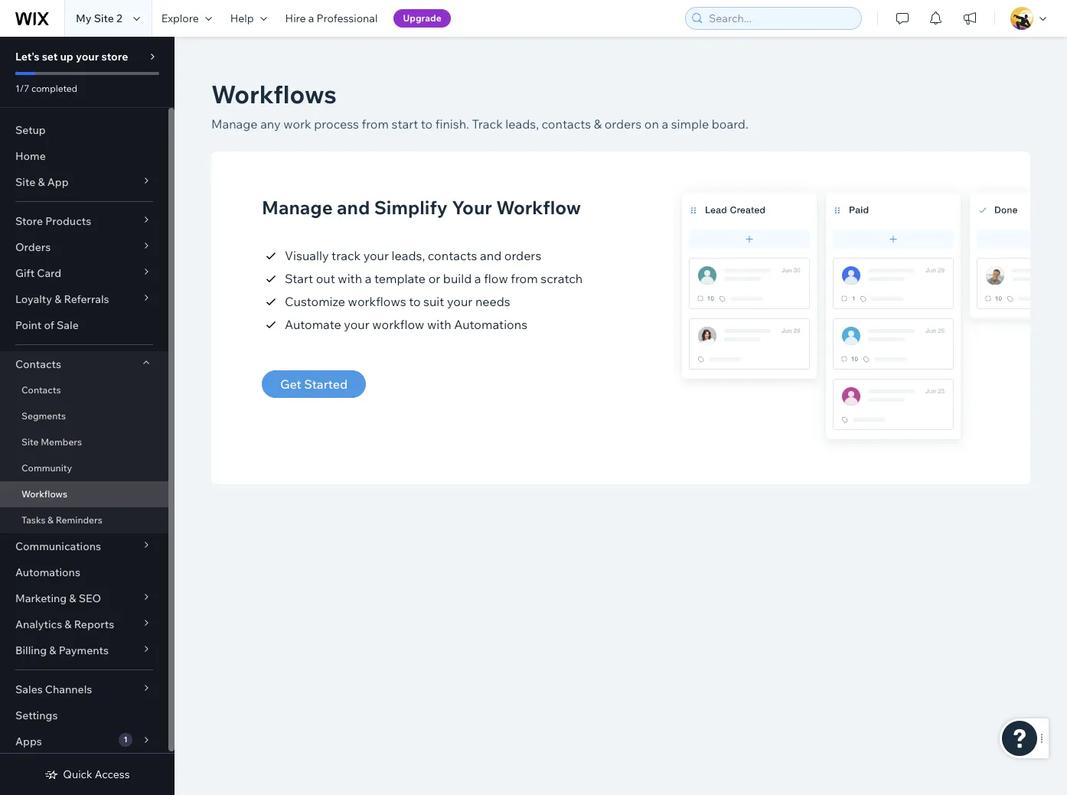 Task type: describe. For each thing, give the bounding box(es) containing it.
contacts for contacts "link"
[[21, 384, 61, 396]]

my
[[76, 11, 92, 25]]

get started
[[280, 377, 348, 392]]

start out with a template or build a flow from scratch
[[285, 271, 583, 286]]

your right the track
[[364, 248, 389, 263]]

loyalty & referrals
[[15, 293, 109, 306]]

a up workflows in the left top of the page
[[365, 271, 372, 286]]

any
[[260, 116, 281, 132]]

0 horizontal spatial with
[[338, 271, 362, 286]]

& for payments
[[49, 644, 56, 658]]

my site 2
[[76, 11, 122, 25]]

gift card
[[15, 266, 61, 280]]

quick
[[63, 768, 92, 782]]

hire a professional link
[[276, 0, 387, 37]]

needs
[[475, 294, 511, 309]]

completed
[[31, 83, 77, 94]]

workflows for workflows
[[21, 489, 67, 500]]

your
[[452, 196, 492, 219]]

1 vertical spatial contacts
[[428, 248, 477, 263]]

& inside workflows manage any work process from start to finish. track leads, contacts & orders on a simple board.
[[594, 116, 602, 132]]

a inside workflows manage any work process from start to finish. track leads, contacts & orders on a simple board.
[[662, 116, 669, 132]]

let's
[[15, 50, 39, 64]]

visually
[[285, 248, 329, 263]]

& for app
[[38, 175, 45, 189]]

0 vertical spatial site
[[94, 11, 114, 25]]

1 vertical spatial leads,
[[392, 248, 425, 263]]

manage and simplify your workflow
[[262, 196, 581, 219]]

referrals
[[64, 293, 109, 306]]

track
[[332, 248, 361, 263]]

access
[[95, 768, 130, 782]]

hire
[[285, 11, 306, 25]]

1
[[124, 735, 128, 745]]

1 horizontal spatial manage
[[262, 196, 333, 219]]

a left flow
[[475, 271, 481, 286]]

workflows manage any work process from start to finish. track leads, contacts & orders on a simple board.
[[211, 79, 749, 132]]

community
[[21, 463, 72, 474]]

analytics
[[15, 618, 62, 632]]

contacts inside workflows manage any work process from start to finish. track leads, contacts & orders on a simple board.
[[542, 116, 591, 132]]

orders
[[15, 240, 51, 254]]

gift
[[15, 266, 35, 280]]

store
[[101, 50, 128, 64]]

1/7 completed
[[15, 83, 77, 94]]

site members
[[21, 436, 82, 448]]

store products button
[[0, 208, 168, 234]]

customize
[[285, 294, 345, 309]]

scratch
[[541, 271, 583, 286]]

of
[[44, 319, 54, 332]]

get started button
[[262, 371, 366, 398]]

automate
[[285, 317, 341, 332]]

orders inside workflows manage any work process from start to finish. track leads, contacts & orders on a simple board.
[[605, 116, 642, 132]]

automate your workflow with automations
[[285, 317, 528, 332]]

template
[[374, 271, 426, 286]]

your inside sidebar element
[[76, 50, 99, 64]]

payments
[[59, 644, 109, 658]]

store products
[[15, 214, 91, 228]]

start
[[392, 116, 418, 132]]

up
[[60, 50, 73, 64]]

leads, inside workflows manage any work process from start to finish. track leads, contacts & orders on a simple board.
[[506, 116, 539, 132]]

from inside workflows manage any work process from start to finish. track leads, contacts & orders on a simple board.
[[362, 116, 389, 132]]

a inside 'link'
[[308, 11, 314, 25]]

1 horizontal spatial with
[[427, 317, 452, 332]]

hire a professional
[[285, 11, 378, 25]]

app
[[47, 175, 69, 189]]

build
[[443, 271, 472, 286]]

marketing & seo button
[[0, 586, 168, 612]]

sale
[[57, 319, 79, 332]]

workflows for workflows manage any work process from start to finish. track leads, contacts & orders on a simple board.
[[211, 79, 337, 110]]

store
[[15, 214, 43, 228]]

to inside workflows manage any work process from start to finish. track leads, contacts & orders on a simple board.
[[421, 116, 433, 132]]

analytics & reports button
[[0, 612, 168, 638]]

0 vertical spatial and
[[337, 196, 370, 219]]

workflows
[[348, 294, 406, 309]]

home link
[[0, 143, 168, 169]]

marketing & seo
[[15, 592, 101, 606]]

sales
[[15, 683, 43, 697]]

point
[[15, 319, 42, 332]]

point of sale
[[15, 319, 79, 332]]

upgrade button
[[394, 9, 451, 28]]

get
[[280, 377, 302, 392]]

workflows link
[[0, 482, 168, 508]]

automations link
[[0, 560, 168, 586]]

upgrade
[[403, 12, 442, 24]]

suit
[[424, 294, 444, 309]]

site for site members
[[21, 436, 39, 448]]

sales channels
[[15, 683, 92, 697]]

site & app button
[[0, 169, 168, 195]]



Task type: locate. For each thing, give the bounding box(es) containing it.
members
[[41, 436, 82, 448]]

out
[[316, 271, 335, 286]]

automations down the needs
[[454, 317, 528, 332]]

home
[[15, 149, 46, 163]]

billing
[[15, 644, 47, 658]]

products
[[45, 214, 91, 228]]

1 vertical spatial to
[[409, 294, 421, 309]]

1 vertical spatial with
[[427, 317, 452, 332]]

reports
[[74, 618, 114, 632]]

reminders
[[56, 515, 102, 526]]

1 horizontal spatial workflows
[[211, 79, 337, 110]]

1 vertical spatial automations
[[15, 566, 80, 580]]

site members link
[[0, 430, 168, 456]]

manage inside workflows manage any work process from start to finish. track leads, contacts & orders on a simple board.
[[211, 116, 258, 132]]

quick access
[[63, 768, 130, 782]]

1/7
[[15, 83, 29, 94]]

analytics & reports
[[15, 618, 114, 632]]

automations inside sidebar element
[[15, 566, 80, 580]]

site
[[94, 11, 114, 25], [15, 175, 35, 189], [21, 436, 39, 448]]

0 vertical spatial contacts
[[15, 358, 61, 371]]

billing & payments button
[[0, 638, 168, 664]]

& left seo
[[69, 592, 76, 606]]

from right flow
[[511, 271, 538, 286]]

& right 'billing'
[[49, 644, 56, 658]]

1 horizontal spatial leads,
[[506, 116, 539, 132]]

1 vertical spatial manage
[[262, 196, 333, 219]]

1 horizontal spatial automations
[[454, 317, 528, 332]]

customize workflows to suit your needs
[[285, 294, 511, 309]]

1 vertical spatial contacts
[[21, 384, 61, 396]]

process
[[314, 116, 359, 132]]

1 horizontal spatial orders
[[605, 116, 642, 132]]

site down segments
[[21, 436, 39, 448]]

flow
[[484, 271, 508, 286]]

or
[[429, 271, 441, 286]]

card
[[37, 266, 61, 280]]

segments link
[[0, 404, 168, 430]]

from
[[362, 116, 389, 132], [511, 271, 538, 286]]

workflows up the any
[[211, 79, 337, 110]]

1 vertical spatial and
[[480, 248, 502, 263]]

0 horizontal spatial workflows
[[21, 489, 67, 500]]

your down build
[[447, 294, 473, 309]]

workflow
[[496, 196, 581, 219]]

workflows inside workflows manage any work process from start to finish. track leads, contacts & orders on a simple board.
[[211, 79, 337, 110]]

segments
[[21, 410, 66, 422]]

point of sale link
[[0, 312, 168, 338]]

2 vertical spatial site
[[21, 436, 39, 448]]

community link
[[0, 456, 168, 482]]

workflow
[[372, 317, 425, 332]]

0 vertical spatial from
[[362, 116, 389, 132]]

seo
[[79, 592, 101, 606]]

a right hire
[[308, 11, 314, 25]]

& for reports
[[65, 618, 72, 632]]

on
[[645, 116, 659, 132]]

orders left on
[[605, 116, 642, 132]]

contacts
[[15, 358, 61, 371], [21, 384, 61, 396]]

1 horizontal spatial from
[[511, 271, 538, 286]]

0 horizontal spatial leads,
[[392, 248, 425, 263]]

orders
[[605, 116, 642, 132], [504, 248, 542, 263]]

professional
[[317, 11, 378, 25]]

1 horizontal spatial contacts
[[542, 116, 591, 132]]

contacts button
[[0, 351, 168, 378]]

site & app
[[15, 175, 69, 189]]

contacts for contacts popup button
[[15, 358, 61, 371]]

& left on
[[594, 116, 602, 132]]

0 horizontal spatial contacts
[[428, 248, 477, 263]]

site left 2
[[94, 11, 114, 25]]

leads, right track
[[506, 116, 539, 132]]

simplify
[[374, 196, 448, 219]]

track
[[472, 116, 503, 132]]

contacts
[[542, 116, 591, 132], [428, 248, 477, 263]]

and up flow
[[480, 248, 502, 263]]

settings link
[[0, 703, 168, 729]]

apps
[[15, 735, 42, 749]]

a right on
[[662, 116, 669, 132]]

channels
[[45, 683, 92, 697]]

set
[[42, 50, 58, 64]]

simple
[[671, 116, 709, 132]]

1 vertical spatial site
[[15, 175, 35, 189]]

sales channels button
[[0, 677, 168, 703]]

& left the reports
[[65, 618, 72, 632]]

tasks
[[21, 515, 45, 526]]

from left start
[[362, 116, 389, 132]]

2
[[116, 11, 122, 25]]

& inside dropdown button
[[38, 175, 45, 189]]

and up the track
[[337, 196, 370, 219]]

leads,
[[506, 116, 539, 132], [392, 248, 425, 263]]

sidebar element
[[0, 37, 175, 796]]

0 horizontal spatial manage
[[211, 116, 258, 132]]

& right loyalty
[[54, 293, 62, 306]]

quick access button
[[45, 768, 130, 782]]

contacts inside "link"
[[21, 384, 61, 396]]

0 vertical spatial with
[[338, 271, 362, 286]]

0 horizontal spatial and
[[337, 196, 370, 219]]

settings
[[15, 709, 58, 723]]

orders button
[[0, 234, 168, 260]]

start
[[285, 271, 313, 286]]

setup link
[[0, 117, 168, 143]]

contacts down point of sale in the left top of the page
[[15, 358, 61, 371]]

explore
[[161, 11, 199, 25]]

workflows inside sidebar element
[[21, 489, 67, 500]]

0 vertical spatial manage
[[211, 116, 258, 132]]

1 vertical spatial from
[[511, 271, 538, 286]]

site inside dropdown button
[[15, 175, 35, 189]]

contacts inside popup button
[[15, 358, 61, 371]]

marketing
[[15, 592, 67, 606]]

help button
[[221, 0, 276, 37]]

board.
[[712, 116, 749, 132]]

loyalty
[[15, 293, 52, 306]]

& for seo
[[69, 592, 76, 606]]

1 horizontal spatial and
[[480, 248, 502, 263]]

manage up visually
[[262, 196, 333, 219]]

manage left the any
[[211, 116, 258, 132]]

orders up flow
[[504, 248, 542, 263]]

your down workflows in the left top of the page
[[344, 317, 370, 332]]

your right up
[[76, 50, 99, 64]]

0 vertical spatial contacts
[[542, 116, 591, 132]]

work
[[283, 116, 311, 132]]

0 vertical spatial orders
[[605, 116, 642, 132]]

started
[[304, 377, 348, 392]]

with down suit
[[427, 317, 452, 332]]

leads, up template
[[392, 248, 425, 263]]

& left app
[[38, 175, 45, 189]]

to
[[421, 116, 433, 132], [409, 294, 421, 309]]

& right tasks
[[48, 515, 54, 526]]

automations up marketing
[[15, 566, 80, 580]]

site down home
[[15, 175, 35, 189]]

0 vertical spatial workflows
[[211, 79, 337, 110]]

gift card button
[[0, 260, 168, 286]]

0 horizontal spatial from
[[362, 116, 389, 132]]

communications button
[[0, 534, 168, 560]]

0 vertical spatial automations
[[454, 317, 528, 332]]

to left suit
[[409, 294, 421, 309]]

setup
[[15, 123, 46, 137]]

0 horizontal spatial orders
[[504, 248, 542, 263]]

0 vertical spatial leads,
[[506, 116, 539, 132]]

tasks & reminders link
[[0, 508, 168, 534]]

0 horizontal spatial automations
[[15, 566, 80, 580]]

finish.
[[436, 116, 469, 132]]

contacts up segments
[[21, 384, 61, 396]]

loyalty & referrals button
[[0, 286, 168, 312]]

& for reminders
[[48, 515, 54, 526]]

contacts link
[[0, 378, 168, 404]]

Search... field
[[705, 8, 857, 29]]

site for site & app
[[15, 175, 35, 189]]

help
[[230, 11, 254, 25]]

& inside popup button
[[65, 618, 72, 632]]

with down the track
[[338, 271, 362, 286]]

1 vertical spatial workflows
[[21, 489, 67, 500]]

1 vertical spatial orders
[[504, 248, 542, 263]]

& inside "popup button"
[[49, 644, 56, 658]]

& for referrals
[[54, 293, 62, 306]]

to right start
[[421, 116, 433, 132]]

visually track your leads, contacts and orders
[[285, 248, 542, 263]]

0 vertical spatial to
[[421, 116, 433, 132]]

workflows down "community"
[[21, 489, 67, 500]]



Task type: vqa. For each thing, say whether or not it's contained in the screenshot.
top From
yes



